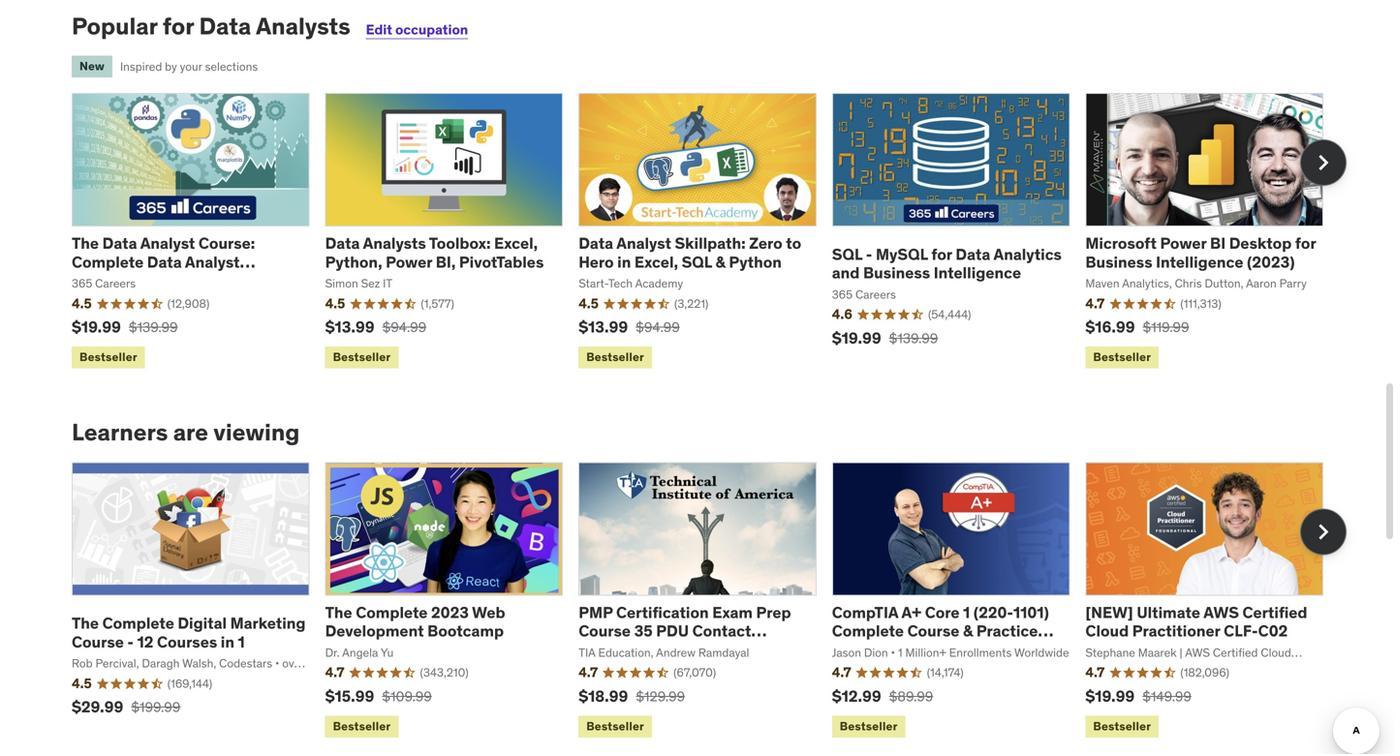 Task type: locate. For each thing, give the bounding box(es) containing it.
0 vertical spatial bootcamp
[[72, 271, 148, 291]]

occupation
[[395, 21, 468, 38]]

hero
[[579, 252, 614, 272]]

1 vertical spatial &
[[963, 622, 973, 642]]

business
[[1086, 252, 1153, 272], [863, 263, 931, 283]]

excel,
[[494, 234, 538, 254], [635, 252, 678, 272]]

aws
[[1204, 603, 1239, 623]]

excel, right hero
[[635, 252, 678, 272]]

cloud
[[1086, 622, 1129, 642]]

0 horizontal spatial intelligence
[[934, 263, 1022, 283]]

pmp certification exam prep course 35 pdu contact hours/pdu link
[[579, 603, 791, 660]]

1 horizontal spatial sql
[[832, 245, 863, 264]]

course
[[579, 622, 631, 642], [908, 622, 960, 642], [72, 633, 124, 653]]

course inside comptia a+ core 1 (220-1101) complete course & practice exam
[[908, 622, 960, 642]]

business right and
[[863, 263, 931, 283]]

- inside the complete digital marketing course - 12 courses in 1
[[127, 633, 134, 653]]

power left "bi"
[[1160, 234, 1207, 254]]

0 horizontal spatial exam
[[713, 603, 753, 623]]

next image
[[1308, 147, 1339, 178], [1308, 517, 1339, 548]]

intelligence inside the microsoft power bi desktop for business intelligence (2023)
[[1156, 252, 1244, 272]]

business right analytics
[[1086, 252, 1153, 272]]

exam
[[713, 603, 753, 623], [832, 640, 873, 660]]

intelligence right mysql
[[934, 263, 1022, 283]]

1 vertical spatial 1
[[238, 633, 245, 653]]

by
[[165, 59, 177, 74]]

for up by
[[163, 11, 194, 41]]

0 horizontal spatial -
[[127, 633, 134, 653]]

certification
[[616, 603, 709, 623]]

0 horizontal spatial in
[[221, 633, 234, 653]]

in right courses
[[221, 633, 234, 653]]

data
[[199, 11, 251, 41], [102, 234, 137, 254], [325, 234, 360, 254], [579, 234, 613, 254], [956, 245, 991, 264], [147, 252, 182, 272]]

analyst
[[140, 234, 195, 254], [617, 234, 672, 254], [185, 252, 240, 272]]

(2023)
[[1247, 252, 1295, 272]]

0 horizontal spatial bootcamp
[[72, 271, 148, 291]]

sql
[[832, 245, 863, 264], [682, 252, 712, 272]]

bootcamp inside the complete 2023 web development bootcamp
[[428, 622, 504, 642]]

business inside the microsoft power bi desktop for business intelligence (2023)
[[1086, 252, 1153, 272]]

next image for [new] ultimate aws certified cloud practitioner clf-c02
[[1308, 517, 1339, 548]]

0 vertical spatial in
[[617, 252, 631, 272]]

viewing
[[213, 418, 300, 447]]

data inside sql - mysql for data analytics and business intelligence
[[956, 245, 991, 264]]

- right and
[[866, 245, 873, 264]]

1 vertical spatial -
[[127, 633, 134, 653]]

contact
[[693, 622, 751, 642]]

1 horizontal spatial intelligence
[[1156, 252, 1244, 272]]

1 vertical spatial bootcamp
[[428, 622, 504, 642]]

for
[[163, 11, 194, 41], [1296, 234, 1316, 254], [932, 245, 952, 264]]

bootcamp
[[72, 271, 148, 291], [428, 622, 504, 642]]

analysts left edit on the top left
[[256, 11, 350, 41]]

[new] ultimate aws certified cloud practitioner clf-c02 link
[[1086, 603, 1308, 642]]

1 horizontal spatial bootcamp
[[428, 622, 504, 642]]

1 horizontal spatial in
[[617, 252, 631, 272]]

1 next image from the top
[[1308, 147, 1339, 178]]

certified
[[1243, 603, 1308, 623]]

course left '35'
[[579, 622, 631, 642]]

1 horizontal spatial 1
[[963, 603, 970, 623]]

inspired by your selections
[[120, 59, 258, 74]]

edit
[[366, 21, 392, 38]]

comptia a+ core 1 (220-1101) complete course & practice exam
[[832, 603, 1049, 660]]

0 vertical spatial exam
[[713, 603, 753, 623]]

learners
[[72, 418, 168, 447]]

-
[[866, 245, 873, 264], [127, 633, 134, 653]]

the data analyst course: complete data analyst bootcamp
[[72, 234, 255, 291]]

- left the 12
[[127, 633, 134, 653]]

the inside the complete 2023 web development bootcamp
[[325, 603, 352, 623]]

0 horizontal spatial 1
[[238, 633, 245, 653]]

comptia
[[832, 603, 899, 623]]

& left the python
[[716, 252, 726, 272]]

1 horizontal spatial for
[[932, 245, 952, 264]]

exam down comptia
[[832, 640, 873, 660]]

carousel element containing the complete 2023 web development bootcamp
[[72, 463, 1347, 742]]

business inside sql - mysql for data analytics and business intelligence
[[863, 263, 931, 283]]

1
[[963, 603, 970, 623], [238, 633, 245, 653]]

power inside data analysts toolbox: excel, python, power bi, pivottables
[[386, 252, 432, 272]]

analysts left bi,
[[363, 234, 426, 254]]

bi
[[1210, 234, 1226, 254]]

analysts
[[256, 11, 350, 41], [363, 234, 426, 254]]

the inside the data analyst course: complete data analyst bootcamp
[[72, 234, 99, 254]]

courses
[[157, 633, 217, 653]]

&
[[716, 252, 726, 272], [963, 622, 973, 642]]

to
[[786, 234, 802, 254]]

1 vertical spatial in
[[221, 633, 234, 653]]

complete
[[72, 252, 144, 272], [356, 603, 428, 623], [102, 614, 174, 634], [832, 622, 904, 642]]

0 vertical spatial next image
[[1308, 147, 1339, 178]]

intelligence left (2023)
[[1156, 252, 1244, 272]]

& left (220-
[[963, 622, 973, 642]]

course inside pmp certification exam prep course 35 pdu contact hours/pdu
[[579, 622, 631, 642]]

in right hero
[[617, 252, 631, 272]]

data analysts toolbox: excel, python, power bi, pivottables link
[[325, 234, 544, 272]]

0 horizontal spatial excel,
[[494, 234, 538, 254]]

in
[[617, 252, 631, 272], [221, 633, 234, 653]]

1 horizontal spatial power
[[1160, 234, 1207, 254]]

1 vertical spatial exam
[[832, 640, 873, 660]]

1 horizontal spatial -
[[866, 245, 873, 264]]

mysql
[[876, 245, 928, 264]]

0 vertical spatial 1
[[963, 603, 970, 623]]

the data analyst course: complete data analyst bootcamp link
[[72, 234, 255, 291]]

the complete 2023 web development bootcamp
[[325, 603, 506, 642]]

power
[[1160, 234, 1207, 254], [386, 252, 432, 272]]

python,
[[325, 252, 382, 272]]

sql left the python
[[682, 252, 712, 272]]

1 right digital
[[238, 633, 245, 653]]

intelligence inside sql - mysql for data analytics and business intelligence
[[934, 263, 1022, 283]]

the complete digital marketing course - 12 courses in 1 link
[[72, 614, 306, 653]]

1 carousel element from the top
[[72, 93, 1347, 373]]

0 vertical spatial analysts
[[256, 11, 350, 41]]

1 horizontal spatial course
[[579, 622, 631, 642]]

2 horizontal spatial course
[[908, 622, 960, 642]]

selections
[[205, 59, 258, 74]]

next image for microsoft power bi desktop for business intelligence (2023)
[[1308, 147, 1339, 178]]

course inside the complete digital marketing course - 12 courses in 1
[[72, 633, 124, 653]]

power left bi,
[[386, 252, 432, 272]]

0 horizontal spatial business
[[863, 263, 931, 283]]

course left the 12
[[72, 633, 124, 653]]

inspired
[[120, 59, 162, 74]]

1 inside the complete digital marketing course - 12 courses in 1
[[238, 633, 245, 653]]

0 vertical spatial carousel element
[[72, 93, 1347, 373]]

2 carousel element from the top
[[72, 463, 1347, 742]]

carousel element
[[72, 93, 1347, 373], [72, 463, 1347, 742]]

in inside the complete digital marketing course - 12 courses in 1
[[221, 633, 234, 653]]

0 vertical spatial &
[[716, 252, 726, 272]]

2 horizontal spatial for
[[1296, 234, 1316, 254]]

1 horizontal spatial excel,
[[635, 252, 678, 272]]

1 vertical spatial analysts
[[363, 234, 426, 254]]

the inside the complete digital marketing course - 12 courses in 1
[[72, 614, 99, 634]]

analysts inside data analysts toolbox: excel, python, power bi, pivottables
[[363, 234, 426, 254]]

0 horizontal spatial power
[[386, 252, 432, 272]]

data inside data analyst skillpath: zero to hero in excel, sql & python
[[579, 234, 613, 254]]

1 right core
[[963, 603, 970, 623]]

microsoft power bi desktop for business intelligence (2023)
[[1086, 234, 1316, 272]]

exam left prep
[[713, 603, 753, 623]]

analytics
[[994, 245, 1062, 264]]

popular for data analysts
[[72, 11, 350, 41]]

1 vertical spatial carousel element
[[72, 463, 1347, 742]]

sql left mysql
[[832, 245, 863, 264]]

exam inside pmp certification exam prep course 35 pdu contact hours/pdu
[[713, 603, 753, 623]]

are
[[173, 418, 208, 447]]

pdu
[[656, 622, 689, 642]]

data analyst skillpath: zero to hero in excel, sql & python
[[579, 234, 802, 272]]

1 horizontal spatial analysts
[[363, 234, 426, 254]]

the complete 2023 web development bootcamp link
[[325, 603, 506, 642]]

1 horizontal spatial exam
[[832, 640, 873, 660]]

1 horizontal spatial &
[[963, 622, 973, 642]]

core
[[925, 603, 960, 623]]

1 vertical spatial next image
[[1308, 517, 1339, 548]]

for right mysql
[[932, 245, 952, 264]]

edit occupation
[[366, 21, 468, 38]]

0 horizontal spatial course
[[72, 633, 124, 653]]

hours/pdu
[[579, 640, 664, 660]]

sql - mysql for data analytics and business intelligence
[[832, 245, 1062, 283]]

1 horizontal spatial business
[[1086, 252, 1153, 272]]

2 next image from the top
[[1308, 517, 1339, 548]]

0 horizontal spatial analysts
[[256, 11, 350, 41]]

learners are viewing
[[72, 418, 300, 447]]

0 horizontal spatial sql
[[682, 252, 712, 272]]

your
[[180, 59, 202, 74]]

excel, right toolbox: at the top of page
[[494, 234, 538, 254]]

intelligence
[[1156, 252, 1244, 272], [934, 263, 1022, 283]]

analyst inside data analyst skillpath: zero to hero in excel, sql & python
[[617, 234, 672, 254]]

the
[[72, 234, 99, 254], [325, 603, 352, 623], [72, 614, 99, 634]]

0 vertical spatial -
[[866, 245, 873, 264]]

course left (220-
[[908, 622, 960, 642]]

for right (2023)
[[1296, 234, 1316, 254]]

comptia a+ core 1 (220-1101) complete course & practice exam link
[[832, 603, 1054, 660]]

sql inside data analyst skillpath: zero to hero in excel, sql & python
[[682, 252, 712, 272]]

digital
[[178, 614, 227, 634]]

in inside data analyst skillpath: zero to hero in excel, sql & python
[[617, 252, 631, 272]]

0 horizontal spatial &
[[716, 252, 726, 272]]



Task type: vqa. For each thing, say whether or not it's contained in the screenshot.
the bottom 'from'
no



Task type: describe. For each thing, give the bounding box(es) containing it.
excel, inside data analyst skillpath: zero to hero in excel, sql & python
[[635, 252, 678, 272]]

edit occupation button
[[366, 21, 468, 38]]

complete inside comptia a+ core 1 (220-1101) complete course & practice exam
[[832, 622, 904, 642]]

microsoft power bi desktop for business intelligence (2023) link
[[1086, 234, 1316, 272]]

complete inside the data analyst course: complete data analyst bootcamp
[[72, 252, 144, 272]]

for inside the microsoft power bi desktop for business intelligence (2023)
[[1296, 234, 1316, 254]]

marketing
[[230, 614, 306, 634]]

carousel element containing the data analyst course: complete data analyst bootcamp
[[72, 93, 1347, 373]]

pmp
[[579, 603, 613, 623]]

(220-
[[974, 603, 1014, 623]]

practice
[[977, 622, 1038, 642]]

1101)
[[1014, 603, 1049, 623]]

course:
[[199, 234, 255, 254]]

sql - mysql for data analytics and business intelligence link
[[832, 245, 1062, 283]]

course for the complete digital marketing course - 12 courses in 1
[[72, 633, 124, 653]]

pivottables
[[459, 252, 544, 272]]

toolbox:
[[429, 234, 491, 254]]

ultimate
[[1137, 603, 1201, 623]]

1 inside comptia a+ core 1 (220-1101) complete course & practice exam
[[963, 603, 970, 623]]

sql inside sql - mysql for data analytics and business intelligence
[[832, 245, 863, 264]]

data inside data analysts toolbox: excel, python, power bi, pivottables
[[325, 234, 360, 254]]

bootcamp inside the data analyst course: complete data analyst bootcamp
[[72, 271, 148, 291]]

data analyst skillpath: zero to hero in excel, sql & python link
[[579, 234, 802, 272]]

the for complete
[[72, 234, 99, 254]]

popular
[[72, 11, 157, 41]]

desktop
[[1230, 234, 1292, 254]]

microsoft
[[1086, 234, 1157, 254]]

& inside comptia a+ core 1 (220-1101) complete course & practice exam
[[963, 622, 973, 642]]

course for pmp certification exam prep course 35 pdu contact hours/pdu
[[579, 622, 631, 642]]

clf-
[[1224, 622, 1259, 642]]

[new] ultimate aws certified cloud practitioner clf-c02
[[1086, 603, 1308, 642]]

zero
[[749, 234, 783, 254]]

2023
[[431, 603, 469, 623]]

data analysts toolbox: excel, python, power bi, pivottables
[[325, 234, 544, 272]]

c02
[[1259, 622, 1288, 642]]

the for development
[[325, 603, 352, 623]]

and
[[832, 263, 860, 283]]

& inside data analyst skillpath: zero to hero in excel, sql & python
[[716, 252, 726, 272]]

web
[[472, 603, 506, 623]]

skillpath:
[[675, 234, 746, 254]]

[new]
[[1086, 603, 1134, 623]]

exam inside comptia a+ core 1 (220-1101) complete course & practice exam
[[832, 640, 873, 660]]

the for course
[[72, 614, 99, 634]]

python
[[729, 252, 782, 272]]

development
[[325, 622, 424, 642]]

practitioner
[[1133, 622, 1221, 642]]

complete inside the complete digital marketing course - 12 courses in 1
[[102, 614, 174, 634]]

complete inside the complete 2023 web development bootcamp
[[356, 603, 428, 623]]

excel, inside data analysts toolbox: excel, python, power bi, pivottables
[[494, 234, 538, 254]]

prep
[[756, 603, 791, 623]]

12
[[137, 633, 154, 653]]

pmp certification exam prep course 35 pdu contact hours/pdu
[[579, 603, 791, 660]]

- inside sql - mysql for data analytics and business intelligence
[[866, 245, 873, 264]]

the complete digital marketing course - 12 courses in 1
[[72, 614, 306, 653]]

for inside sql - mysql for data analytics and business intelligence
[[932, 245, 952, 264]]

new
[[79, 59, 105, 74]]

35
[[634, 622, 653, 642]]

power inside the microsoft power bi desktop for business intelligence (2023)
[[1160, 234, 1207, 254]]

bi,
[[436, 252, 456, 272]]

a+
[[902, 603, 922, 623]]

0 horizontal spatial for
[[163, 11, 194, 41]]



